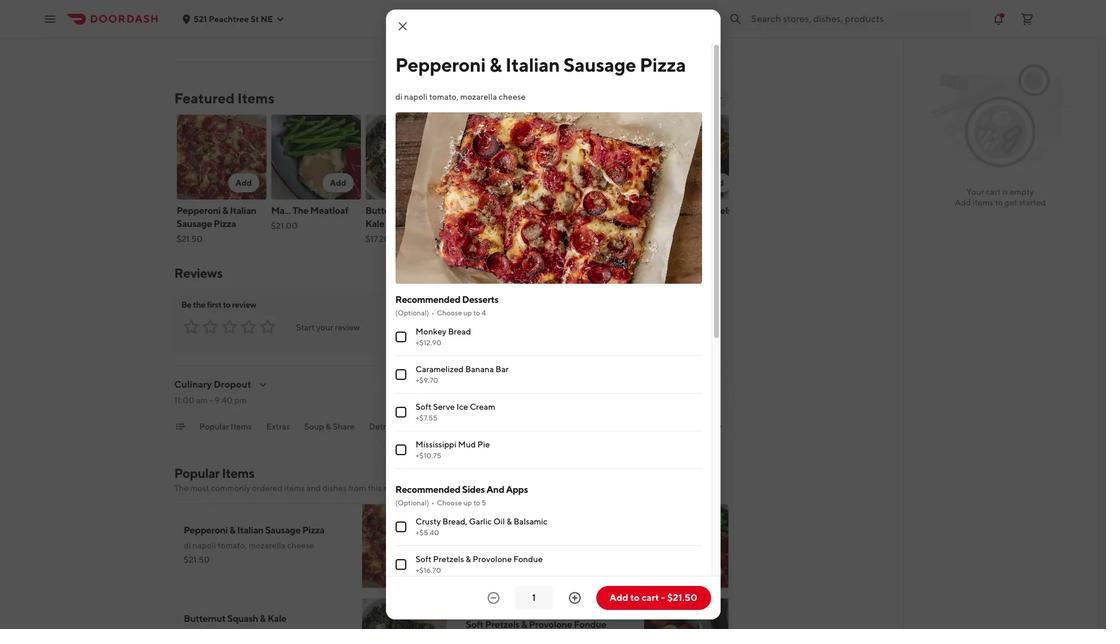 Task type: vqa. For each thing, say whether or not it's contained in the screenshot.


Task type: describe. For each thing, give the bounding box(es) containing it.
$21.50 inside 'button'
[[667, 592, 698, 604]]

pizza inside detroit style pan pizza button
[[435, 422, 455, 432]]

mississippi
[[416, 440, 456, 450]]

a
[[209, 0, 214, 3]]

the for green bean, smashed potato, gravy
[[487, 525, 503, 536]]

items for popular items
[[231, 422, 252, 432]]

• inside recommended desserts (optional) • choose up to 4
[[432, 309, 435, 318]]

notification bell image
[[992, 12, 1006, 26]]

the inside the popular items the most commonly ordered items and dishes from this store
[[174, 484, 189, 493]]

salads button
[[470, 421, 494, 440]]

sandwiches button
[[509, 421, 554, 440]]

+$12.90
[[416, 338, 442, 347]]

butternut squash & kale $17.20
[[365, 205, 448, 244]]

pepperoni & italian sausage pizza $21.50
[[177, 205, 256, 244]]

tomato, inside pepperoni & italian sausage pizza di napoli tomato, mozarella cheese $21.50
[[218, 541, 247, 550]]

1 vertical spatial desserts
[[684, 422, 717, 432]]

+$7.55
[[416, 414, 438, 423]]

add for add button above add to cart - $21.50
[[698, 567, 715, 577]]

cheese inside pepperoni & italian sausage pizza di napoli tomato, mozarella cheese $21.50
[[287, 541, 314, 550]]

commonly
[[211, 484, 251, 493]]

to inside recommended desserts (optional) • choose up to 4
[[474, 309, 480, 318]]

& inside soft pretzels & provolone fondue +$16.70
[[466, 555, 471, 564]]

your cart is empty add items to get started
[[955, 187, 1046, 207]]

smashed
[[512, 541, 546, 550]]

balsamic
[[514, 517, 548, 527]]

pepperoni & italian sausage pizza di napoli tomato, mozarella cheese $21.50
[[184, 525, 325, 565]]

started
[[1019, 198, 1046, 207]]

dishes
[[323, 484, 347, 493]]

4
[[482, 309, 486, 318]]

to inside your cart is empty add items to get started
[[995, 198, 1003, 207]]

soup & share button
[[304, 421, 355, 440]]

popular for popular items
[[199, 422, 229, 432]]

add for add button corresponding to monkey bread
[[613, 178, 630, 188]]

caramelized banana bar +$9.70
[[416, 365, 509, 385]]

order,
[[346, 0, 373, 3]]

cart inside 'button'
[[642, 592, 659, 604]]

11:00 am - 9:40 pm
[[174, 396, 247, 405]]

& inside soft pretzels & provolone fondue $16.70
[[515, 205, 521, 216]]

5
[[482, 499, 486, 508]]

get
[[1005, 198, 1018, 207]]

snacks
[[612, 422, 639, 432]]

sprouts
[[649, 218, 682, 230]]

italian for pepperoni & italian sausage pizza di napoli tomato, mozarella cheese $21.50
[[237, 525, 264, 536]]

enjoy a $0 delivery fee on your first order, $5 subtotal minimum required.
[[180, 0, 388, 17]]

& inside pepperoni & italian sausage pizza di napoli tomato, mozarella cheese $21.50
[[230, 525, 236, 536]]

kale for butternut squash & kale $17.20
[[365, 218, 384, 230]]

add button for monkey bread
[[606, 173, 637, 192]]

pm
[[234, 396, 247, 405]]

items inside the popular items the most commonly ordered items and dishes from this store
[[284, 484, 305, 493]]

detroit style pan pizza
[[369, 422, 455, 432]]

gochujang brussels sprouts $8.60
[[649, 205, 732, 244]]

fondue for soft pretzels & provolone fondue $16.70
[[505, 218, 537, 230]]

$21.50 inside pepperoni & italian sausage pizza di napoli tomato, mozarella cheese $21.50
[[184, 555, 210, 565]]

tomato, inside "pepperoni & italian sausage pizza" dialog
[[429, 92, 459, 102]]

from
[[348, 484, 366, 493]]

italian for pepperoni & italian sausage pizza
[[505, 53, 560, 76]]

sausage for pepperoni & italian sausage pizza
[[564, 53, 636, 76]]

featured items
[[174, 90, 274, 106]]

$0
[[216, 0, 230, 3]]

featured items heading
[[174, 88, 274, 108]]

$8.60
[[649, 234, 672, 244]]

italian for pepperoni & italian sausage pizza $21.50
[[230, 205, 256, 216]]

culinary
[[174, 379, 212, 390]]

enjoy
[[180, 0, 207, 3]]

0 horizontal spatial pepperoni & italian sausage pizza image
[[177, 115, 266, 200]]

butternut for butternut squash & kale
[[184, 613, 226, 625]]

(optional) inside recommended sides and apps (optional) • choose up to 5
[[395, 499, 429, 508]]

squash for butternut squash & kale
[[227, 613, 258, 625]]

snacks button
[[612, 421, 639, 440]]

squash for butternut squash & kale $17.20
[[409, 205, 440, 216]]

extras button
[[266, 421, 290, 440]]

pizza for pepperoni & italian sausage pizza $21.50
[[214, 218, 236, 230]]

provolone for soft pretzels & provolone fondue +$16.70
[[473, 555, 512, 564]]

peachtree
[[209, 14, 249, 24]]

start your review
[[296, 323, 360, 332]]

pizza for pepperoni & italian sausage pizza
[[640, 53, 686, 76]]

ma... for ma... the meatloaf
[[271, 205, 291, 216]]

add button down +$5.40
[[409, 562, 440, 582]]

add inside your cart is empty add items to get started
[[955, 198, 971, 207]]

the
[[193, 300, 205, 310]]

and
[[307, 484, 321, 493]]

fondue for soft pretzels & provolone fondue +$16.70
[[514, 555, 543, 564]]

cart inside your cart is empty add items to get started
[[986, 187, 1001, 197]]

bread for monkey bread +$12.90
[[448, 327, 471, 337]]

is
[[1003, 187, 1008, 197]]

gravy
[[577, 541, 597, 550]]

1 vertical spatial pepperoni & italian sausage pizza image
[[362, 504, 447, 589]]

add to cart - $21.50
[[610, 592, 698, 604]]

monkey bread +$12.90
[[416, 327, 471, 347]]

soft pretzels & provolone fondue $16.70
[[460, 205, 537, 244]]

popular items the most commonly ordered items and dishes from this store
[[174, 466, 402, 493]]

recommended sides and apps (optional) • choose up to 5
[[395, 484, 528, 508]]

mozarella inside "pepperoni & italian sausage pizza" dialog
[[460, 92, 497, 102]]

items for popular items the most commonly ordered items and dishes from this store
[[222, 466, 254, 481]]

decrease quantity by 1 image
[[486, 591, 501, 605]]

soup & share
[[304, 422, 355, 432]]

bar
[[496, 365, 509, 374]]

- inside the 'add to cart - $21.50' 'button'
[[661, 592, 665, 604]]

monkey for monkey bread $12.90
[[554, 205, 589, 216]]

0 vertical spatial -
[[209, 396, 213, 405]]

add button for butternut squash & kale
[[417, 173, 448, 192]]

fee
[[271, 0, 287, 3]]

recommended sides and apps group
[[395, 484, 702, 629]]

brussels
[[697, 205, 732, 216]]

ice
[[457, 402, 468, 412]]

required.
[[268, 5, 311, 17]]

kale for butternut squash & kale
[[268, 613, 286, 625]]

butternut squash & kale
[[184, 613, 286, 625]]

0 horizontal spatial first
[[207, 300, 221, 310]]

cream
[[470, 402, 496, 412]]

apps
[[506, 484, 528, 496]]

up inside recommended desserts (optional) • choose up to 4
[[464, 309, 472, 318]]

choose inside recommended desserts (optional) • choose up to 4
[[437, 309, 462, 318]]

soup
[[304, 422, 324, 432]]

reviews
[[174, 265, 223, 281]]

add inside 'button'
[[610, 592, 628, 604]]

the for ma... the meatloaf
[[293, 205, 309, 216]]

di inside pepperoni & italian sausage pizza di napoli tomato, mozarella cheese $21.50
[[184, 541, 191, 550]]

ma... the meatloaf green bean, smashed potato, gravy $21.00
[[466, 525, 597, 565]]

popular items button
[[199, 421, 252, 440]]

desserts button
[[684, 421, 717, 440]]

gochujang
[[649, 205, 695, 216]]

detroit
[[369, 422, 396, 432]]

$17.20
[[365, 234, 390, 244]]

monkey for monkey bread +$12.90
[[416, 327, 447, 337]]

meatloaf for ma... the meatloaf
[[310, 205, 348, 216]]

style
[[398, 422, 417, 432]]

increase quantity by 1 image
[[568, 591, 582, 605]]

gochujang brussels sprouts image
[[649, 115, 738, 200]]

1 horizontal spatial soft pretzels & provolone fondue image
[[644, 598, 729, 629]]

1 vertical spatial your
[[316, 323, 333, 332]]

detroit style pan pizza button
[[369, 421, 455, 440]]

$5
[[375, 0, 388, 3]]

ne
[[261, 14, 273, 24]]

your
[[967, 187, 984, 197]]

first inside enjoy a $0 delivery fee on your first order, $5 subtotal minimum required.
[[326, 0, 344, 3]]

0 horizontal spatial ma... the meatloaf image
[[271, 115, 361, 200]]

potato,
[[548, 541, 575, 550]]

salads
[[470, 422, 494, 432]]



Task type: locate. For each thing, give the bounding box(es) containing it.
mozarella inside pepperoni & italian sausage pizza di napoli tomato, mozarella cheese $21.50
[[249, 541, 286, 550]]

subtotal
[[180, 5, 219, 17]]

0 horizontal spatial pretzels
[[433, 555, 464, 564]]

pizza inside pepperoni & italian sausage pizza di napoli tomato, mozarella cheese $21.50
[[302, 525, 325, 536]]

up inside recommended sides and apps (optional) • choose up to 5
[[464, 499, 472, 508]]

culinary dropout
[[174, 379, 251, 390]]

0 vertical spatial tomato,
[[429, 92, 459, 102]]

items left and
[[284, 484, 305, 493]]

1 vertical spatial di
[[184, 541, 191, 550]]

pepperoni for pepperoni & italian sausage pizza $21.50
[[177, 205, 221, 216]]

& inside pepperoni & italian sausage pizza $21.50
[[222, 205, 228, 216]]

featured
[[174, 90, 235, 106]]

sausage for pepperoni & italian sausage pizza di napoli tomato, mozarella cheese $21.50
[[265, 525, 301, 536]]

dropout
[[214, 379, 251, 390]]

pizza inside pepperoni & italian sausage pizza $21.50
[[214, 218, 236, 230]]

1 vertical spatial •
[[432, 499, 435, 508]]

0 vertical spatial soft pretzels & provolone fondue image
[[460, 115, 550, 200]]

add down your
[[955, 198, 971, 207]]

fondue left '$12.90'
[[505, 218, 537, 230]]

add button
[[228, 173, 259, 192], [323, 173, 354, 192], [417, 173, 448, 192], [512, 173, 542, 192], [606, 173, 637, 192], [700, 173, 731, 192], [409, 562, 440, 582], [691, 562, 722, 582]]

add for gochujang brussels sprouts's add button
[[708, 178, 724, 188]]

&
[[490, 53, 502, 76], [222, 205, 228, 216], [442, 205, 448, 216], [515, 205, 521, 216], [326, 422, 331, 432], [507, 517, 512, 527], [230, 525, 236, 536], [466, 555, 471, 564], [260, 613, 266, 625]]

sausage inside pepperoni & italian sausage pizza $21.50
[[177, 218, 212, 230]]

recommended inside recommended desserts (optional) • choose up to 4
[[395, 294, 460, 306]]

2 (optional) from the top
[[395, 499, 429, 508]]

0 vertical spatial (optional)
[[395, 309, 429, 318]]

add for soft pretzels & provolone fondue add button
[[519, 178, 535, 188]]

soft for soft pretzels & provolone fondue $16.70
[[460, 205, 478, 216]]

add up pepperoni & italian sausage pizza $21.50
[[235, 178, 252, 188]]

add button for gochujang brussels sprouts
[[700, 173, 731, 192]]

fondue down smashed
[[514, 555, 543, 564]]

add button up ma... the meatloaf $21.00
[[323, 173, 354, 192]]

add button up brussels in the right of the page
[[700, 173, 731, 192]]

recommended for recommended sides and apps
[[395, 484, 460, 496]]

0 horizontal spatial tomato,
[[218, 541, 247, 550]]

add for add button below +$5.40
[[416, 567, 432, 577]]

di inside "pepperoni & italian sausage pizza" dialog
[[395, 92, 403, 102]]

desserts inside recommended desserts (optional) • choose up to 4
[[462, 294, 499, 306]]

add button up pepperoni & italian sausage pizza $21.50
[[228, 173, 259, 192]]

add button for ma... the meatloaf
[[323, 173, 354, 192]]

entrees
[[569, 422, 598, 432]]

1 horizontal spatial first
[[326, 0, 344, 3]]

1 horizontal spatial bread
[[590, 205, 616, 216]]

2 vertical spatial the
[[487, 525, 503, 536]]

up down sides
[[464, 499, 472, 508]]

1 vertical spatial soft pretzels & provolone fondue image
[[644, 598, 729, 629]]

11:00
[[174, 396, 194, 405]]

ma... the meatloaf image
[[271, 115, 361, 200], [644, 504, 729, 589]]

popular inside the popular items the most commonly ordered items and dishes from this store
[[174, 466, 220, 481]]

soft for soft pretzels & provolone fondue +$16.70
[[416, 555, 432, 564]]

pepperoni for pepperoni & italian sausage pizza di napoli tomato, mozarella cheese $21.50
[[184, 525, 228, 536]]

ma... for green bean, smashed potato, gravy
[[466, 525, 486, 536]]

popular up most
[[174, 466, 220, 481]]

be
[[181, 300, 192, 310]]

1 horizontal spatial ma... the meatloaf image
[[644, 504, 729, 589]]

1 horizontal spatial cheese
[[499, 92, 526, 102]]

1 vertical spatial $21.50
[[184, 555, 210, 565]]

add button up soft pretzels & provolone fondue $16.70
[[512, 173, 542, 192]]

bread inside monkey bread +$12.90
[[448, 327, 471, 337]]

pepperoni inside dialog
[[395, 53, 486, 76]]

0 vertical spatial napoli
[[404, 92, 428, 102]]

cheese inside "pepperoni & italian sausage pizza" dialog
[[499, 92, 526, 102]]

1 vertical spatial ma...
[[466, 525, 486, 536]]

bread,
[[443, 517, 468, 527]]

your right start
[[316, 323, 333, 332]]

0 horizontal spatial review
[[232, 300, 256, 310]]

minimum
[[221, 5, 266, 17]]

$21.50
[[177, 234, 203, 244], [184, 555, 210, 565], [667, 592, 698, 604]]

add button up butternut squash & kale $17.20
[[417, 173, 448, 192]]

add up soft pretzels & provolone fondue $16.70
[[519, 178, 535, 188]]

1 horizontal spatial the
[[293, 205, 309, 216]]

fondue inside soft pretzels & provolone fondue +$16.70
[[514, 555, 543, 564]]

add up the 'add to cart - $21.50' 'button'
[[698, 567, 715, 577]]

0 vertical spatial butternut squash & kale image
[[365, 115, 455, 200]]

pretzels inside soft pretzels & provolone fondue $16.70
[[479, 205, 514, 216]]

• up the crusty
[[432, 499, 435, 508]]

pizza inside "pepperoni & italian sausage pizza" dialog
[[640, 53, 686, 76]]

soft
[[460, 205, 478, 216], [416, 402, 432, 412], [416, 555, 432, 564]]

add button for soft pretzels & provolone fondue
[[512, 173, 542, 192]]

0 vertical spatial cheese
[[499, 92, 526, 102]]

your inside enjoy a $0 delivery fee on your first order, $5 subtotal minimum required.
[[302, 0, 324, 3]]

the inside ma... the meatloaf $21.00
[[293, 205, 309, 216]]

521 peachtree st ne button
[[182, 14, 285, 24]]

st
[[251, 14, 259, 24]]

$16.70
[[460, 234, 485, 244]]

0 vertical spatial your
[[302, 0, 324, 3]]

add for add button associated with pepperoni & italian sausage pizza
[[235, 178, 252, 188]]

1 vertical spatial popular
[[174, 466, 220, 481]]

share
[[333, 422, 355, 432]]

items inside heading
[[237, 90, 274, 106]]

1 vertical spatial $21.00
[[466, 555, 493, 565]]

add right increase quantity by 1 icon
[[610, 592, 628, 604]]

0 vertical spatial choose
[[437, 309, 462, 318]]

soft up $16.70
[[460, 205, 478, 216]]

scroll menu navigation right image
[[715, 422, 724, 432]]

ma...
[[271, 205, 291, 216], [466, 525, 486, 536]]

0 vertical spatial desserts
[[462, 294, 499, 306]]

0 horizontal spatial the
[[174, 484, 189, 493]]

bread
[[590, 205, 616, 216], [448, 327, 471, 337]]

1 vertical spatial the
[[174, 484, 189, 493]]

choose up monkey bread +$12.90
[[437, 309, 462, 318]]

1 vertical spatial pepperoni
[[177, 205, 221, 216]]

be the first to review
[[181, 300, 256, 310]]

1 horizontal spatial tomato,
[[429, 92, 459, 102]]

oil
[[494, 517, 505, 527]]

add up the monkey bread $12.90
[[613, 178, 630, 188]]

close pepperoni & italian sausage pizza image
[[395, 19, 410, 33]]

1 vertical spatial (optional)
[[395, 499, 429, 508]]

0 vertical spatial cart
[[986, 187, 1001, 197]]

most
[[190, 484, 209, 493]]

pepperoni & italian sausage pizza image down featured items heading
[[177, 115, 266, 200]]

italian inside dialog
[[505, 53, 560, 76]]

add down +$5.40
[[416, 567, 432, 577]]

di
[[395, 92, 403, 102], [184, 541, 191, 550]]

pizza for pepperoni & italian sausage pizza di napoli tomato, mozarella cheese $21.50
[[302, 525, 325, 536]]

sausage inside pepperoni & italian sausage pizza di napoli tomato, mozarella cheese $21.50
[[265, 525, 301, 536]]

1 choose from the top
[[437, 309, 462, 318]]

1 vertical spatial ma... the meatloaf image
[[644, 504, 729, 589]]

popular inside "popular items" "button"
[[199, 422, 229, 432]]

mozarella
[[460, 92, 497, 102], [249, 541, 286, 550]]

fondue
[[505, 218, 537, 230], [514, 555, 543, 564]]

2 horizontal spatial sausage
[[564, 53, 636, 76]]

Current quantity is 1 number field
[[522, 592, 546, 605]]

meatloaf for green bean, smashed potato, gravy
[[505, 525, 543, 536]]

monkey up +$12.90
[[416, 327, 447, 337]]

to inside recommended sides and apps (optional) • choose up to 5
[[474, 499, 480, 508]]

None checkbox
[[395, 332, 406, 343], [395, 370, 406, 380], [395, 522, 406, 533], [395, 560, 406, 570], [395, 332, 406, 343], [395, 370, 406, 380], [395, 522, 406, 533], [395, 560, 406, 570]]

pretzels up +$16.70
[[433, 555, 464, 564]]

1 horizontal spatial pretzels
[[479, 205, 514, 216]]

banana
[[465, 365, 494, 374]]

ma... the meatloaf $21.00
[[271, 205, 348, 231]]

2 • from the top
[[432, 499, 435, 508]]

0 horizontal spatial cheese
[[287, 541, 314, 550]]

1 vertical spatial sausage
[[177, 218, 212, 230]]

start
[[296, 323, 315, 332]]

0 vertical spatial $21.50
[[177, 234, 203, 244]]

1 horizontal spatial cart
[[986, 187, 1001, 197]]

0 vertical spatial $21.00
[[271, 221, 298, 231]]

mississippi mud pie +$10.75
[[416, 440, 490, 460]]

2 vertical spatial $21.50
[[667, 592, 698, 604]]

2 vertical spatial italian
[[237, 525, 264, 536]]

first right the
[[207, 300, 221, 310]]

choose
[[437, 309, 462, 318], [437, 499, 462, 508]]

soft inside soft pretzels & provolone fondue $16.70
[[460, 205, 478, 216]]

add up ma... the meatloaf $21.00
[[330, 178, 346, 188]]

0 horizontal spatial kale
[[268, 613, 286, 625]]

1 horizontal spatial monkey
[[554, 205, 589, 216]]

pretzels for soft pretzels & provolone fondue $16.70
[[479, 205, 514, 216]]

1 recommended from the top
[[395, 294, 460, 306]]

0 items, open order cart image
[[1020, 12, 1035, 26]]

0 horizontal spatial $21.00
[[271, 221, 298, 231]]

delivery
[[232, 0, 269, 3]]

1 vertical spatial provolone
[[473, 555, 512, 564]]

pretzels for soft pretzels & provolone fondue +$16.70
[[433, 555, 464, 564]]

popular items
[[199, 422, 252, 432]]

soft pretzels & provolone fondue +$16.70
[[416, 555, 543, 575]]

1 vertical spatial napoli
[[193, 541, 216, 550]]

italian inside pepperoni & italian sausage pizza di napoli tomato, mozarella cheese $21.50
[[237, 525, 264, 536]]

soft inside "soft serve ice cream +$7.55"
[[416, 402, 432, 412]]

meatloaf
[[310, 205, 348, 216], [505, 525, 543, 536]]

reviews link
[[174, 265, 223, 281]]

butternut
[[365, 205, 407, 216], [184, 613, 226, 625]]

0 vertical spatial popular
[[199, 422, 229, 432]]

ma... inside ma... the meatloaf $21.00
[[271, 205, 291, 216]]

provolone inside soft pretzels & provolone fondue $16.70
[[460, 218, 503, 230]]

0 vertical spatial pretzels
[[479, 205, 514, 216]]

& inside crusty bread, garlic oil & balsamic +$5.40
[[507, 517, 512, 527]]

kale inside butternut squash & kale $17.20
[[365, 218, 384, 230]]

items inside "button"
[[231, 422, 252, 432]]

ordered
[[252, 484, 283, 493]]

pepperoni inside pepperoni & italian sausage pizza di napoli tomato, mozarella cheese $21.50
[[184, 525, 228, 536]]

2 vertical spatial sausage
[[265, 525, 301, 536]]

1 vertical spatial butternut
[[184, 613, 226, 625]]

monkey
[[554, 205, 589, 216], [416, 327, 447, 337]]

monkey inside the monkey bread $12.90
[[554, 205, 589, 216]]

1 up from the top
[[464, 309, 472, 318]]

pretzels up $16.70
[[479, 205, 514, 216]]

0 horizontal spatial bread
[[448, 327, 471, 337]]

pepperoni & italian sausage pizza image down store
[[362, 504, 447, 589]]

review right start
[[335, 323, 360, 332]]

items inside the popular items the most commonly ordered items and dishes from this store
[[222, 466, 254, 481]]

0 horizontal spatial ma...
[[271, 205, 291, 216]]

add to cart - $21.50 button
[[596, 586, 711, 610]]

1 (optional) from the top
[[395, 309, 429, 318]]

squash inside butternut squash & kale $17.20
[[409, 205, 440, 216]]

first
[[326, 0, 344, 3], [207, 300, 221, 310]]

None checkbox
[[395, 407, 406, 418], [395, 445, 406, 456], [395, 407, 406, 418], [395, 445, 406, 456]]

2 choose from the top
[[437, 499, 462, 508]]

pepperoni & italian sausage pizza dialog
[[386, 10, 721, 629]]

0 vertical spatial soft
[[460, 205, 478, 216]]

provolone down bean,
[[473, 555, 512, 564]]

butternut inside butternut squash & kale $17.20
[[365, 205, 407, 216]]

on
[[288, 0, 301, 3]]

monkey inside monkey bread +$12.90
[[416, 327, 447, 337]]

1 horizontal spatial pepperoni & italian sausage pizza image
[[362, 504, 447, 589]]

$12.90
[[554, 221, 580, 231]]

meatloaf inside ma... the meatloaf $21.00
[[310, 205, 348, 216]]

sandwiches
[[509, 422, 554, 432]]

0 vertical spatial bread
[[590, 205, 616, 216]]

pepperoni
[[395, 53, 486, 76], [177, 205, 221, 216], [184, 525, 228, 536]]

pepperoni inside pepperoni & italian sausage pizza $21.50
[[177, 205, 221, 216]]

recommended desserts group
[[395, 294, 702, 469]]

popular down the 11:00 am - 9:40 pm
[[199, 422, 229, 432]]

ma... inside ma... the meatloaf green bean, smashed potato, gravy $21.00
[[466, 525, 486, 536]]

monkey up '$12.90'
[[554, 205, 589, 216]]

bread inside the monkey bread $12.90
[[590, 205, 616, 216]]

add button up add to cart - $21.50
[[691, 562, 722, 582]]

recommended for recommended desserts
[[395, 294, 460, 306]]

0 horizontal spatial monkey
[[416, 327, 447, 337]]

to
[[995, 198, 1003, 207], [223, 300, 231, 310], [474, 309, 480, 318], [474, 499, 480, 508], [630, 592, 640, 604]]

choose up bread,
[[437, 499, 462, 508]]

bread for monkey bread $12.90
[[590, 205, 616, 216]]

extras
[[266, 422, 290, 432]]

9:40
[[215, 396, 233, 405]]

+$9.70
[[416, 376, 438, 385]]

0 vertical spatial provolone
[[460, 218, 503, 230]]

meatloaf inside ma... the meatloaf green bean, smashed potato, gravy $21.00
[[505, 525, 543, 536]]

0 vertical spatial butternut
[[365, 205, 407, 216]]

bread down recommended desserts (optional) • choose up to 4
[[448, 327, 471, 337]]

napoli inside "pepperoni & italian sausage pizza" dialog
[[404, 92, 428, 102]]

provolone inside soft pretzels & provolone fondue +$16.70
[[473, 555, 512, 564]]

1 vertical spatial butternut squash & kale image
[[362, 598, 447, 629]]

bread down monkey bread image
[[590, 205, 616, 216]]

2 horizontal spatial the
[[487, 525, 503, 536]]

Item Search search field
[[557, 384, 719, 397]]

recommended up monkey bread +$12.90
[[395, 294, 460, 306]]

soft up +$16.70
[[416, 555, 432, 564]]

soft up +$7.55
[[416, 402, 432, 412]]

up
[[464, 309, 472, 318], [464, 499, 472, 508]]

the
[[293, 205, 309, 216], [174, 484, 189, 493], [487, 525, 503, 536]]

1 • from the top
[[432, 309, 435, 318]]

1 horizontal spatial butternut
[[365, 205, 407, 216]]

cheese down pepperoni & italian sausage pizza
[[499, 92, 526, 102]]

empty
[[1010, 187, 1034, 197]]

1 vertical spatial first
[[207, 300, 221, 310]]

soft for soft serve ice cream +$7.55
[[416, 402, 432, 412]]

1 vertical spatial italian
[[230, 205, 256, 216]]

0 vertical spatial ma...
[[271, 205, 291, 216]]

0 vertical spatial items
[[237, 90, 274, 106]]

kids
[[653, 422, 670, 432]]

sausage for pepperoni & italian sausage pizza $21.50
[[177, 218, 212, 230]]

1 vertical spatial choose
[[437, 499, 462, 508]]

soft serve ice cream +$7.55
[[416, 402, 496, 423]]

add up brussels in the right of the page
[[708, 178, 724, 188]]

items down your
[[973, 198, 994, 207]]

0 horizontal spatial squash
[[227, 613, 258, 625]]

open menu image
[[43, 12, 57, 26]]

• inside recommended sides and apps (optional) • choose up to 5
[[432, 499, 435, 508]]

items down "pm"
[[231, 422, 252, 432]]

provolone
[[460, 218, 503, 230], [473, 555, 512, 564]]

provolone up $16.70
[[460, 218, 503, 230]]

1 horizontal spatial desserts
[[684, 422, 717, 432]]

monkey bread image
[[554, 115, 644, 200]]

di napoli tomato, mozarella cheese
[[395, 92, 526, 102]]

green
[[466, 541, 488, 550]]

items right featured
[[237, 90, 274, 106]]

butternut squash & kale image
[[365, 115, 455, 200], [362, 598, 447, 629]]

next button of carousel image
[[715, 93, 724, 103]]

0 vertical spatial italian
[[505, 53, 560, 76]]

am
[[196, 396, 208, 405]]

1 vertical spatial fondue
[[514, 555, 543, 564]]

first left order,
[[326, 0, 344, 3]]

add up butternut squash & kale $17.20
[[424, 178, 441, 188]]

and
[[487, 484, 504, 496]]

0 vertical spatial the
[[293, 205, 309, 216]]

to inside 'button'
[[630, 592, 640, 604]]

0 vertical spatial kale
[[365, 218, 384, 230]]

soft inside soft pretzels & provolone fondue +$16.70
[[416, 555, 432, 564]]

0 vertical spatial pepperoni & italian sausage pizza image
[[177, 115, 266, 200]]

recommended desserts (optional) • choose up to 4
[[395, 294, 499, 318]]

2 up from the top
[[464, 499, 472, 508]]

serve
[[433, 402, 455, 412]]

1 vertical spatial up
[[464, 499, 472, 508]]

1 vertical spatial soft
[[416, 402, 432, 412]]

$21.00 inside ma... the meatloaf $21.00
[[271, 221, 298, 231]]

0 horizontal spatial di
[[184, 541, 191, 550]]

$21.00
[[271, 221, 298, 231], [466, 555, 493, 565]]

add for add button for butternut squash & kale
[[424, 178, 441, 188]]

items up commonly
[[222, 466, 254, 481]]

recommended
[[395, 294, 460, 306], [395, 484, 460, 496]]

0 horizontal spatial sausage
[[177, 218, 212, 230]]

provolone for soft pretzels & provolone fondue $16.70
[[460, 218, 503, 230]]

1 horizontal spatial review
[[335, 323, 360, 332]]

0 vertical spatial •
[[432, 309, 435, 318]]

up left 4
[[464, 309, 472, 318]]

mud
[[458, 440, 476, 450]]

+$16.70
[[416, 566, 441, 575]]

items for featured items
[[237, 90, 274, 106]]

cheese down and
[[287, 541, 314, 550]]

kids button
[[653, 421, 670, 440]]

1 vertical spatial meatloaf
[[505, 525, 543, 536]]

1 horizontal spatial di
[[395, 92, 403, 102]]

(optional) down store
[[395, 499, 429, 508]]

desserts up 4
[[462, 294, 499, 306]]

add button for pepperoni & italian sausage pizza
[[228, 173, 259, 192]]

the inside ma... the meatloaf green bean, smashed potato, gravy $21.00
[[487, 525, 503, 536]]

0 vertical spatial sausage
[[564, 53, 636, 76]]

desserts right kids at the right of the page
[[684, 422, 717, 432]]

butternut for butternut squash & kale $17.20
[[365, 205, 407, 216]]

recommended up the crusty
[[395, 484, 460, 496]]

$21.00 inside ma... the meatloaf green bean, smashed potato, gravy $21.00
[[466, 555, 493, 565]]

popular for popular items the most commonly ordered items and dishes from this store
[[174, 466, 220, 481]]

(optional) up +$12.90
[[395, 309, 429, 318]]

1 horizontal spatial squash
[[409, 205, 440, 216]]

& inside button
[[326, 422, 331, 432]]

0 vertical spatial mozarella
[[460, 92, 497, 102]]

1 vertical spatial pretzels
[[433, 555, 464, 564]]

bean,
[[490, 541, 511, 550]]

$21.50 inside pepperoni & italian sausage pizza $21.50
[[177, 234, 203, 244]]

0 vertical spatial monkey
[[554, 205, 589, 216]]

+$10.75
[[416, 451, 441, 460]]

napoli inside pepperoni & italian sausage pizza di napoli tomato, mozarella cheese $21.50
[[193, 541, 216, 550]]

fondue inside soft pretzels & provolone fondue $16.70
[[505, 218, 537, 230]]

0 vertical spatial di
[[395, 92, 403, 102]]

choose inside recommended sides and apps (optional) • choose up to 5
[[437, 499, 462, 508]]

pepperoni for pepperoni & italian sausage pizza
[[395, 53, 486, 76]]

1 vertical spatial items
[[284, 484, 305, 493]]

(optional)
[[395, 309, 429, 318], [395, 499, 429, 508]]

tomato,
[[429, 92, 459, 102], [218, 541, 247, 550]]

1 vertical spatial -
[[661, 592, 665, 604]]

0 horizontal spatial items
[[284, 484, 305, 493]]

pepperoni & italian sausage pizza image
[[177, 115, 266, 200], [362, 504, 447, 589]]

& inside butternut squash & kale $17.20
[[442, 205, 448, 216]]

2 vertical spatial soft
[[416, 555, 432, 564]]

crusty
[[416, 517, 441, 527]]

1 vertical spatial bread
[[448, 327, 471, 337]]

review right the
[[232, 300, 256, 310]]

review
[[232, 300, 256, 310], [335, 323, 360, 332]]

sausage inside "pepperoni & italian sausage pizza" dialog
[[564, 53, 636, 76]]

monkey bread $12.90
[[554, 205, 616, 231]]

cheese
[[499, 92, 526, 102], [287, 541, 314, 550]]

pan
[[419, 422, 434, 432]]

add for ma... the meatloaf add button
[[330, 178, 346, 188]]

0 vertical spatial review
[[232, 300, 256, 310]]

recommended inside recommended sides and apps (optional) • choose up to 5
[[395, 484, 460, 496]]

1 vertical spatial monkey
[[416, 327, 447, 337]]

(optional) inside recommended desserts (optional) • choose up to 4
[[395, 309, 429, 318]]

add button up the monkey bread $12.90
[[606, 173, 637, 192]]

sides
[[462, 484, 485, 496]]

items inside your cart is empty add items to get started
[[973, 198, 994, 207]]

soft pretzels & provolone fondue image
[[460, 115, 550, 200], [644, 598, 729, 629]]

2 recommended from the top
[[395, 484, 460, 496]]

•
[[432, 309, 435, 318], [432, 499, 435, 508]]

italian inside pepperoni & italian sausage pizza $21.50
[[230, 205, 256, 216]]

pretzels inside soft pretzels & provolone fondue +$16.70
[[433, 555, 464, 564]]

1 horizontal spatial mozarella
[[460, 92, 497, 102]]

your right the on
[[302, 0, 324, 3]]

0 vertical spatial first
[[326, 0, 344, 3]]

• up monkey bread +$12.90
[[432, 309, 435, 318]]

crusty bread, garlic oil & balsamic +$5.40
[[416, 517, 548, 538]]



